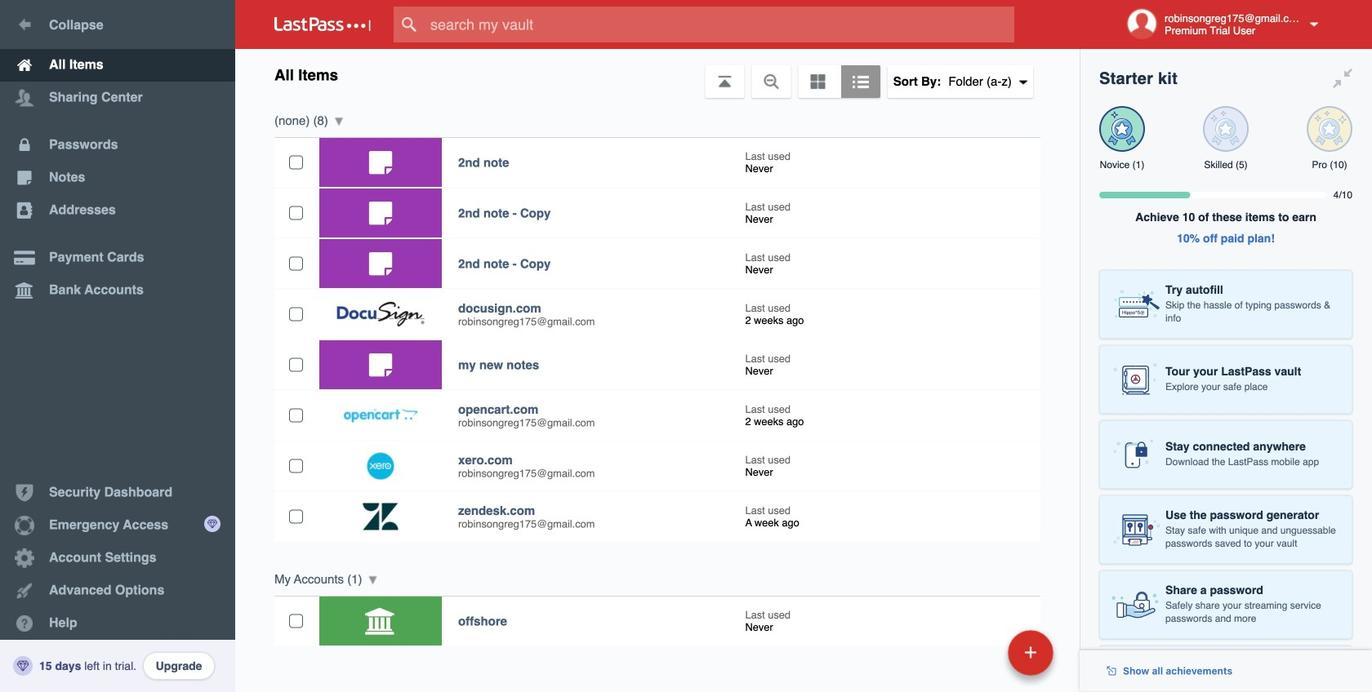 Task type: vqa. For each thing, say whether or not it's contained in the screenshot.
the "new item" image
no



Task type: locate. For each thing, give the bounding box(es) containing it.
new item navigation
[[896, 626, 1063, 693]]

main navigation navigation
[[0, 0, 235, 693]]



Task type: describe. For each thing, give the bounding box(es) containing it.
lastpass image
[[274, 17, 371, 32]]

vault options navigation
[[235, 49, 1080, 98]]

Search search field
[[394, 7, 1046, 42]]

new item element
[[896, 630, 1059, 676]]

search my vault text field
[[394, 7, 1046, 42]]



